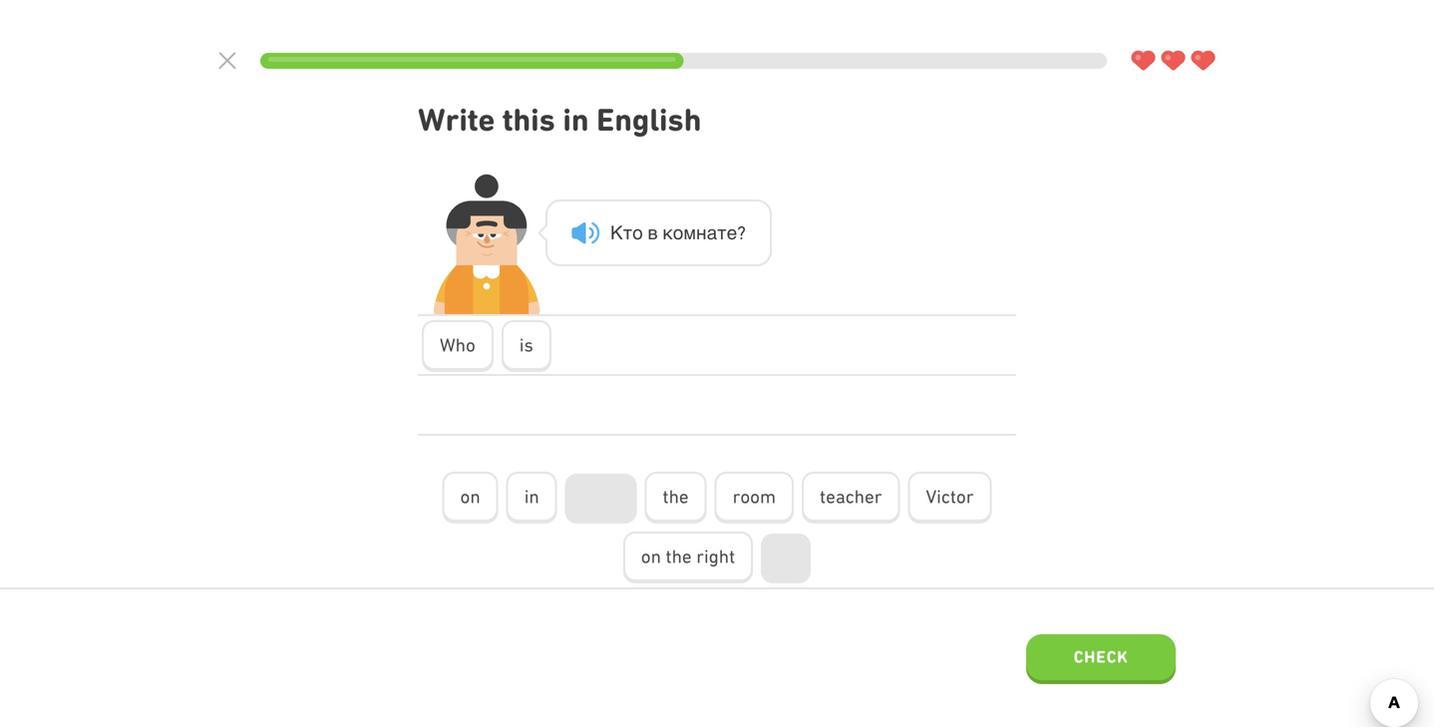 Task type: vqa. For each thing, say whether or not it's contained in the screenshot.
the middle Lesson image
no



Task type: locate. For each thing, give the bounding box(es) containing it.
0 horizontal spatial in
[[525, 486, 540, 508]]

on left in button at the bottom of the page
[[461, 486, 481, 508]]

the
[[663, 486, 689, 508], [666, 546, 692, 567]]

0 vertical spatial on
[[461, 486, 481, 508]]

progress bar
[[260, 53, 1108, 69]]

2 о from the left
[[673, 222, 684, 243]]

о
[[633, 222, 643, 243], [673, 222, 684, 243]]

0 horizontal spatial т
[[623, 222, 633, 243]]

the left right
[[666, 546, 692, 567]]

0 horizontal spatial on
[[461, 486, 481, 508]]

м
[[684, 222, 697, 243]]

1 vertical spatial on
[[641, 546, 662, 567]]

0 vertical spatial in
[[563, 101, 589, 138]]

1 horizontal spatial on
[[641, 546, 662, 567]]

on the right
[[641, 546, 736, 567]]

is
[[520, 334, 534, 356]]

the button
[[645, 472, 707, 524]]

in button
[[507, 472, 558, 524]]

т
[[623, 222, 633, 243], [718, 222, 727, 243]]

0 vertical spatial the
[[663, 486, 689, 508]]

in right this
[[563, 101, 589, 138]]

к
[[611, 222, 623, 243]]

teacher button
[[802, 472, 901, 524]]

1 vertical spatial the
[[666, 546, 692, 567]]

1 horizontal spatial т
[[718, 222, 727, 243]]

о for т
[[633, 222, 643, 243]]

в
[[648, 222, 658, 243]]

the up on the right
[[663, 486, 689, 508]]

н
[[697, 222, 707, 243]]

on
[[461, 486, 481, 508], [641, 546, 662, 567]]

о left н
[[673, 222, 684, 243]]

т left ?
[[718, 222, 727, 243]]

1 horizontal spatial о
[[673, 222, 684, 243]]

1 о from the left
[[633, 222, 643, 243]]

check
[[1074, 647, 1129, 667]]

к т о
[[611, 222, 643, 243]]

0 horizontal spatial о
[[633, 222, 643, 243]]

1 horizontal spatial in
[[563, 101, 589, 138]]

check button
[[1027, 635, 1177, 685]]

т left в
[[623, 222, 633, 243]]

1 т from the left
[[623, 222, 633, 243]]

on down the button
[[641, 546, 662, 567]]

in
[[563, 101, 589, 138], [525, 486, 540, 508]]

о left в
[[633, 222, 643, 243]]

1 vertical spatial in
[[525, 486, 540, 508]]

in right on button
[[525, 486, 540, 508]]



Task type: describe. For each thing, give the bounding box(es) containing it.
on the right button
[[623, 532, 754, 584]]

english
[[597, 101, 702, 138]]

in inside button
[[525, 486, 540, 508]]

on for on the right
[[641, 546, 662, 567]]

а
[[707, 222, 718, 243]]

room
[[733, 486, 776, 508]]

е
[[727, 222, 738, 243]]

о for к
[[673, 222, 684, 243]]

?
[[738, 222, 746, 243]]

write this in english
[[418, 101, 702, 138]]

who button
[[422, 320, 494, 372]]

on for on
[[461, 486, 481, 508]]

who
[[440, 334, 476, 356]]

victor button
[[909, 472, 992, 524]]

teacher
[[820, 486, 883, 508]]

к
[[663, 222, 673, 243]]

write
[[418, 101, 495, 138]]

victor
[[927, 486, 974, 508]]

this
[[503, 101, 556, 138]]

2 т from the left
[[718, 222, 727, 243]]

right
[[697, 546, 736, 567]]

room button
[[715, 472, 794, 524]]

в к о м н а т е ?
[[648, 222, 746, 243]]

is button
[[502, 320, 552, 372]]

on button
[[443, 472, 499, 524]]



